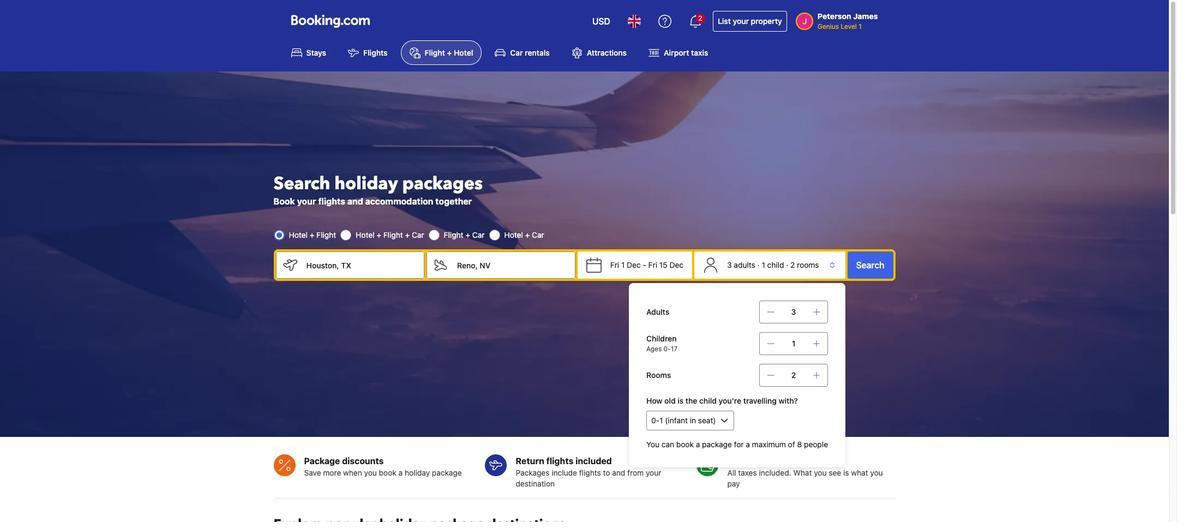 Task type: describe. For each thing, give the bounding box(es) containing it.
Where from? field
[[298, 252, 425, 279]]

save
[[304, 468, 321, 478]]

list your property
[[718, 16, 783, 26]]

return flights included packages include flights to and from your destination
[[516, 456, 662, 489]]

airport taxis
[[664, 48, 709, 57]]

+ for hotel + flight
[[310, 230, 315, 240]]

0 vertical spatial book
[[677, 440, 694, 449]]

hotel for hotel + car
[[505, 230, 523, 240]]

package discounts save more when you book a holiday package
[[304, 456, 462, 478]]

you can book a package for a maximum of 8 people
[[647, 440, 829, 449]]

17
[[671, 345, 678, 353]]

your inside return flights included packages include flights to and from your destination
[[646, 468, 662, 478]]

flights for flights
[[579, 468, 601, 478]]

2 vertical spatial 2
[[792, 371, 796, 380]]

included.
[[759, 468, 792, 478]]

packages
[[403, 172, 483, 196]]

3 for 3
[[792, 307, 797, 317]]

of
[[788, 440, 796, 449]]

car rentals link
[[487, 40, 559, 65]]

can
[[662, 440, 675, 449]]

-
[[643, 260, 647, 270]]

8
[[798, 440, 802, 449]]

0 horizontal spatial is
[[678, 396, 684, 406]]

search holiday packages book your flights and accommodation together
[[274, 172, 483, 206]]

travelling
[[744, 396, 777, 406]]

airport taxis link
[[640, 40, 717, 65]]

return
[[516, 456, 545, 466]]

when
[[343, 468, 362, 478]]

1 horizontal spatial a
[[696, 440, 700, 449]]

1 dec from the left
[[627, 260, 641, 270]]

list your property link
[[713, 11, 788, 32]]

package inside package discounts save more when you book a holiday package
[[432, 468, 462, 478]]

stays link
[[282, 40, 335, 65]]

maximum
[[752, 440, 786, 449]]

packages
[[516, 468, 550, 478]]

fri 1 dec - fri 15 dec
[[611, 260, 684, 270]]

you inside package discounts save more when you book a holiday package
[[364, 468, 377, 478]]

1 vertical spatial 2
[[791, 260, 795, 270]]

level
[[841, 22, 857, 31]]

children ages 0-17
[[647, 334, 678, 353]]

rentals
[[525, 48, 550, 57]]

2 fri from the left
[[649, 260, 658, 270]]

to
[[603, 468, 610, 478]]

people
[[805, 440, 829, 449]]

and inside search holiday packages book your flights and accommodation together
[[348, 197, 363, 206]]

all taxes included. what you see is what you pay
[[728, 468, 883, 489]]

attractions link
[[563, 40, 636, 65]]

hotel for hotel + flight + car
[[356, 230, 375, 240]]

what
[[794, 468, 812, 478]]

0 vertical spatial package
[[703, 440, 732, 449]]

hotel + flight + car
[[356, 230, 424, 240]]

how
[[647, 396, 663, 406]]

hotel for hotel + flight
[[289, 230, 308, 240]]

stays
[[306, 48, 326, 57]]

car rentals
[[511, 48, 550, 57]]

ages
[[647, 345, 662, 353]]

2 you from the left
[[814, 468, 827, 478]]

include
[[552, 468, 577, 478]]

1 · from the left
[[758, 260, 760, 270]]

flights
[[364, 48, 388, 57]]

hotel + car
[[505, 230, 545, 240]]

you
[[647, 440, 660, 449]]

peterson
[[818, 11, 852, 21]]

usd button
[[586, 8, 617, 34]]

property
[[751, 16, 783, 26]]

together
[[436, 197, 472, 206]]

children
[[647, 334, 677, 343]]

book inside package discounts save more when you book a holiday package
[[379, 468, 397, 478]]

3 for 3 adults · 1 child · 2 rooms
[[728, 260, 732, 270]]

+ for flight + car
[[466, 230, 471, 240]]

rooms
[[798, 260, 820, 270]]

Where to? field
[[449, 252, 576, 279]]

how old is the child you're travelling with?
[[647, 396, 798, 406]]

search for search
[[857, 260, 885, 270]]

list
[[718, 16, 731, 26]]



Task type: vqa. For each thing, say whether or not it's contained in the screenshot.
has
no



Task type: locate. For each thing, give the bounding box(es) containing it.
flight + car
[[444, 230, 485, 240]]

you down discounts
[[364, 468, 377, 478]]

flight
[[425, 48, 445, 57], [317, 230, 336, 240], [384, 230, 403, 240], [444, 230, 464, 240]]

the
[[686, 396, 698, 406]]

dec
[[627, 260, 641, 270], [670, 260, 684, 270]]

0 horizontal spatial fri
[[611, 260, 620, 270]]

1 horizontal spatial is
[[844, 468, 850, 478]]

0 horizontal spatial you
[[364, 468, 377, 478]]

0 horizontal spatial a
[[399, 468, 403, 478]]

1 horizontal spatial package
[[703, 440, 732, 449]]

what
[[852, 468, 869, 478]]

is
[[678, 396, 684, 406], [844, 468, 850, 478]]

0 horizontal spatial holiday
[[335, 172, 398, 196]]

your right from
[[646, 468, 662, 478]]

search
[[274, 172, 330, 196], [857, 260, 885, 270]]

1 horizontal spatial child
[[768, 260, 785, 270]]

you're
[[719, 396, 742, 406]]

0 vertical spatial child
[[768, 260, 785, 270]]

flights up include
[[547, 456, 574, 466]]

child right the the
[[700, 396, 717, 406]]

0 horizontal spatial dec
[[627, 260, 641, 270]]

0 horizontal spatial child
[[700, 396, 717, 406]]

1 fri from the left
[[611, 260, 620, 270]]

airport
[[664, 48, 690, 57]]

is right see at bottom right
[[844, 468, 850, 478]]

package
[[703, 440, 732, 449], [432, 468, 462, 478]]

fri left -
[[611, 260, 620, 270]]

0 vertical spatial your
[[733, 16, 749, 26]]

and left accommodation
[[348, 197, 363, 206]]

+ for hotel + car
[[525, 230, 530, 240]]

+ for hotel + flight + car
[[377, 230, 382, 240]]

· right adults
[[758, 260, 760, 270]]

2 up with?
[[792, 371, 796, 380]]

book down discounts
[[379, 468, 397, 478]]

peterson james genius level 1
[[818, 11, 878, 31]]

rooms
[[647, 371, 671, 380]]

1 horizontal spatial you
[[814, 468, 827, 478]]

0 horizontal spatial ·
[[758, 260, 760, 270]]

0 horizontal spatial and
[[348, 197, 363, 206]]

0 vertical spatial is
[[678, 396, 684, 406]]

a right when
[[399, 468, 403, 478]]

search for search holiday packages book your flights and accommodation together
[[274, 172, 330, 196]]

2 vertical spatial your
[[646, 468, 662, 478]]

2 horizontal spatial flights
[[579, 468, 601, 478]]

1 you from the left
[[364, 468, 377, 478]]

a right can
[[696, 440, 700, 449]]

2 horizontal spatial a
[[746, 440, 750, 449]]

1 horizontal spatial ·
[[787, 260, 789, 270]]

1 vertical spatial and
[[613, 468, 626, 478]]

·
[[758, 260, 760, 270], [787, 260, 789, 270]]

0 horizontal spatial book
[[379, 468, 397, 478]]

dec right 15
[[670, 260, 684, 270]]

child right adults
[[768, 260, 785, 270]]

15
[[660, 260, 668, 270]]

1 vertical spatial is
[[844, 468, 850, 478]]

all
[[728, 468, 737, 478]]

0 vertical spatial holiday
[[335, 172, 398, 196]]

+
[[447, 48, 452, 57], [310, 230, 315, 240], [377, 230, 382, 240], [405, 230, 410, 240], [466, 230, 471, 240], [525, 230, 530, 240]]

0 vertical spatial flights
[[318, 197, 345, 206]]

destination
[[516, 479, 555, 489]]

adults
[[647, 307, 670, 317]]

2 horizontal spatial you
[[871, 468, 883, 478]]

your
[[733, 16, 749, 26], [297, 197, 316, 206], [646, 468, 662, 478]]

book
[[274, 197, 295, 206]]

taxis
[[692, 48, 709, 57]]

search inside search holiday packages book your flights and accommodation together
[[274, 172, 330, 196]]

flights for holiday
[[318, 197, 345, 206]]

1 vertical spatial 3
[[792, 307, 797, 317]]

0 horizontal spatial your
[[297, 197, 316, 206]]

usd
[[593, 16, 611, 26]]

1 horizontal spatial fri
[[649, 260, 658, 270]]

your inside list your property link
[[733, 16, 749, 26]]

flight + hotel
[[425, 48, 473, 57]]

0 horizontal spatial package
[[432, 468, 462, 478]]

pay
[[728, 479, 740, 489]]

1 vertical spatial holiday
[[405, 468, 430, 478]]

+ for flight + hotel
[[447, 48, 452, 57]]

1 horizontal spatial and
[[613, 468, 626, 478]]

holiday
[[335, 172, 398, 196], [405, 468, 430, 478]]

car inside car rentals link
[[511, 48, 523, 57]]

taxes
[[739, 468, 757, 478]]

your right list
[[733, 16, 749, 26]]

· left rooms
[[787, 260, 789, 270]]

and inside return flights included packages include flights to and from your destination
[[613, 468, 626, 478]]

flights up hotel + flight
[[318, 197, 345, 206]]

flights link
[[340, 40, 397, 65]]

and
[[348, 197, 363, 206], [613, 468, 626, 478]]

you
[[364, 468, 377, 478], [814, 468, 827, 478], [871, 468, 883, 478]]

1 horizontal spatial search
[[857, 260, 885, 270]]

0 horizontal spatial flights
[[318, 197, 345, 206]]

james
[[854, 11, 878, 21]]

2 button
[[683, 8, 709, 34]]

0 vertical spatial and
[[348, 197, 363, 206]]

1 horizontal spatial your
[[646, 468, 662, 478]]

from
[[628, 468, 644, 478]]

book right can
[[677, 440, 694, 449]]

search inside button
[[857, 260, 885, 270]]

flights down included
[[579, 468, 601, 478]]

and right to
[[613, 468, 626, 478]]

dec left -
[[627, 260, 641, 270]]

see
[[829, 468, 842, 478]]

child for 1
[[768, 260, 785, 270]]

book
[[677, 440, 694, 449], [379, 468, 397, 478]]

car
[[511, 48, 523, 57], [412, 230, 424, 240], [473, 230, 485, 240], [532, 230, 545, 240]]

1 vertical spatial your
[[297, 197, 316, 206]]

hotel
[[454, 48, 473, 57], [289, 230, 308, 240], [356, 230, 375, 240], [505, 230, 523, 240]]

3 left adults
[[728, 260, 732, 270]]

1 horizontal spatial 3
[[792, 307, 797, 317]]

child
[[768, 260, 785, 270], [700, 396, 717, 406]]

+ inside "flight + hotel" link
[[447, 48, 452, 57]]

3 down 3 adults · 1 child · 2 rooms
[[792, 307, 797, 317]]

adults
[[734, 260, 756, 270]]

a
[[696, 440, 700, 449], [746, 440, 750, 449], [399, 468, 403, 478]]

2 · from the left
[[787, 260, 789, 270]]

0 vertical spatial 2
[[699, 14, 703, 22]]

3 you from the left
[[871, 468, 883, 478]]

2 left list
[[699, 14, 703, 22]]

your right book
[[297, 197, 316, 206]]

attractions
[[587, 48, 627, 57]]

holiday inside package discounts save more when you book a holiday package
[[405, 468, 430, 478]]

holiday inside search holiday packages book your flights and accommodation together
[[335, 172, 398, 196]]

discounts
[[342, 456, 384, 466]]

1 horizontal spatial flights
[[547, 456, 574, 466]]

old
[[665, 396, 676, 406]]

2 left rooms
[[791, 260, 795, 270]]

flights inside search holiday packages book your flights and accommodation together
[[318, 197, 345, 206]]

is inside all taxes included. what you see is what you pay
[[844, 468, 850, 478]]

flight + hotel link
[[401, 40, 482, 65]]

0 horizontal spatial search
[[274, 172, 330, 196]]

with?
[[779, 396, 798, 406]]

0 horizontal spatial 3
[[728, 260, 732, 270]]

1 vertical spatial package
[[432, 468, 462, 478]]

1 vertical spatial child
[[700, 396, 717, 406]]

a right for
[[746, 440, 750, 449]]

1 inside peterson james genius level 1
[[859, 22, 862, 31]]

0-
[[664, 345, 671, 353]]

1 vertical spatial flights
[[547, 456, 574, 466]]

you left see at bottom right
[[814, 468, 827, 478]]

more
[[323, 468, 341, 478]]

your inside search holiday packages book your flights and accommodation together
[[297, 197, 316, 206]]

booking.com online hotel reservations image
[[291, 15, 370, 28]]

search button
[[848, 252, 894, 279]]

you right what
[[871, 468, 883, 478]]

hotel + flight
[[289, 230, 336, 240]]

1
[[859, 22, 862, 31], [622, 260, 625, 270], [762, 260, 766, 270], [792, 339, 796, 348]]

1 horizontal spatial dec
[[670, 260, 684, 270]]

2 vertical spatial flights
[[579, 468, 601, 478]]

1 vertical spatial book
[[379, 468, 397, 478]]

a inside package discounts save more when you book a holiday package
[[399, 468, 403, 478]]

for
[[734, 440, 744, 449]]

1 horizontal spatial holiday
[[405, 468, 430, 478]]

child for the
[[700, 396, 717, 406]]

2 horizontal spatial your
[[733, 16, 749, 26]]

genius
[[818, 22, 839, 31]]

1 vertical spatial search
[[857, 260, 885, 270]]

3 adults · 1 child · 2 rooms
[[728, 260, 820, 270]]

3
[[728, 260, 732, 270], [792, 307, 797, 317]]

1 horizontal spatial book
[[677, 440, 694, 449]]

flights
[[318, 197, 345, 206], [547, 456, 574, 466], [579, 468, 601, 478]]

0 vertical spatial search
[[274, 172, 330, 196]]

is right old
[[678, 396, 684, 406]]

included
[[576, 456, 612, 466]]

fri right -
[[649, 260, 658, 270]]

0 vertical spatial 3
[[728, 260, 732, 270]]

package
[[304, 456, 340, 466]]

2 inside button
[[699, 14, 703, 22]]

accommodation
[[365, 197, 434, 206]]

2 dec from the left
[[670, 260, 684, 270]]



